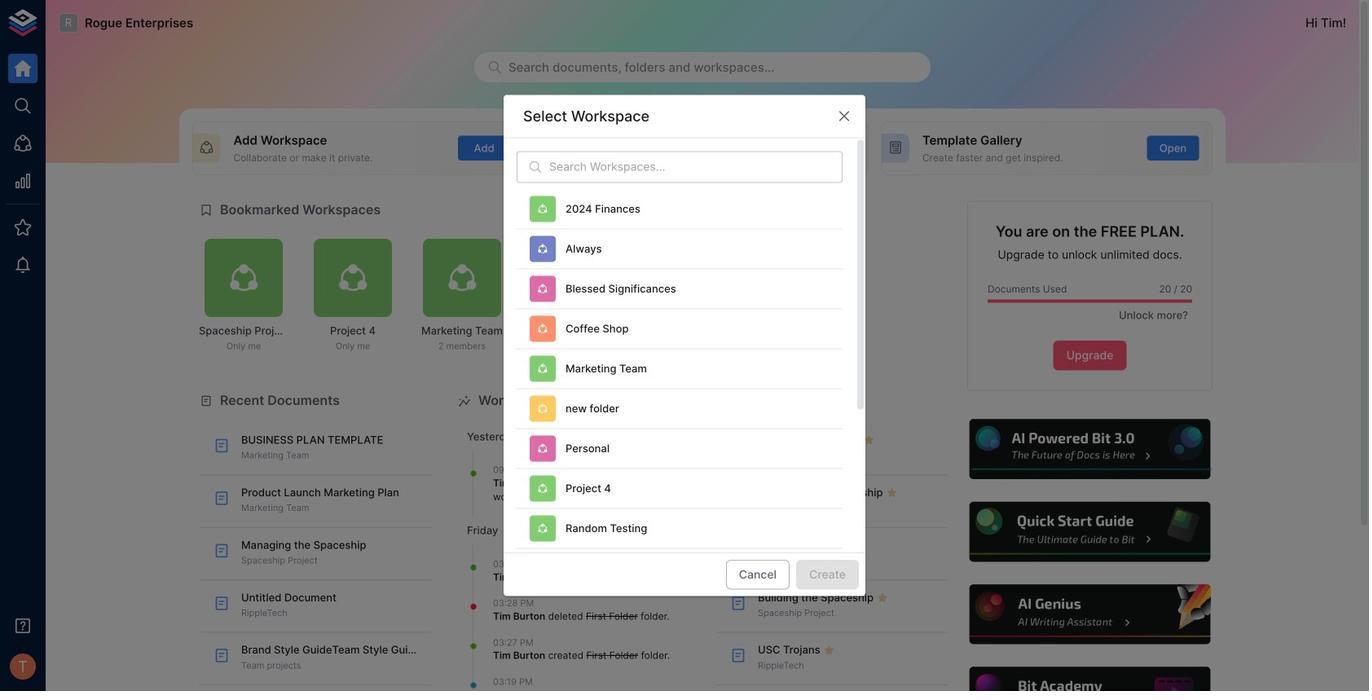 Task type: describe. For each thing, give the bounding box(es) containing it.
2 help image from the top
[[967, 500, 1213, 564]]

1 help image from the top
[[967, 417, 1213, 482]]

Search Workspaces... text field
[[549, 151, 843, 183]]



Task type: vqa. For each thing, say whether or not it's contained in the screenshot.
fourth help Image from the bottom
yes



Task type: locate. For each thing, give the bounding box(es) containing it.
4 help image from the top
[[967, 665, 1213, 691]]

dialog
[[504, 95, 866, 691]]

help image
[[967, 417, 1213, 482], [967, 500, 1213, 564], [967, 582, 1213, 647], [967, 665, 1213, 691]]

3 help image from the top
[[967, 582, 1213, 647]]



